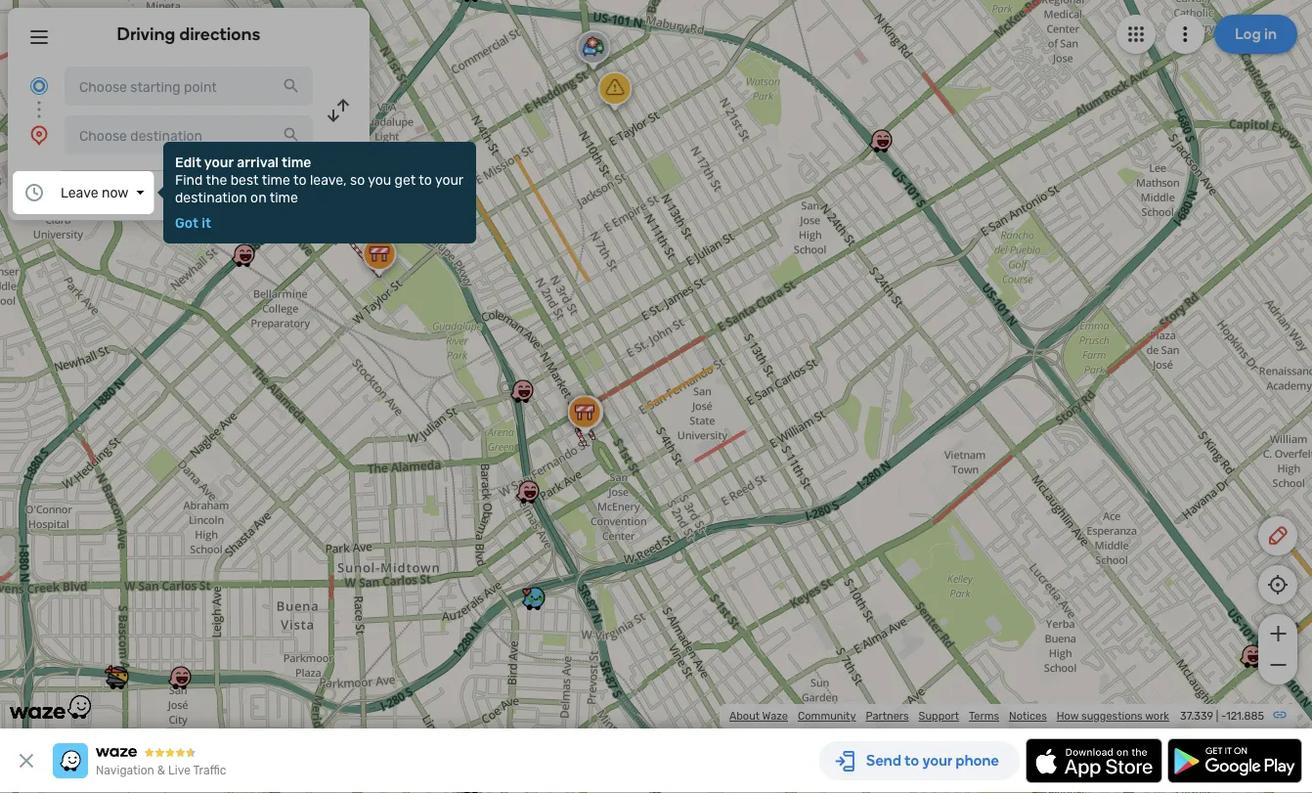 Task type: vqa. For each thing, say whether or not it's contained in the screenshot.
right your
yes



Task type: locate. For each thing, give the bounding box(es) containing it.
arrival
[[237, 154, 279, 170]]

37.339
[[1180, 710, 1214, 723]]

time right on
[[270, 189, 298, 205]]

Choose starting point text field
[[65, 67, 313, 106]]

location image
[[27, 123, 51, 147]]

terms
[[969, 710, 1000, 723]]

Choose destination text field
[[65, 115, 313, 155]]

driving
[[117, 23, 175, 44]]

time up on
[[262, 172, 290, 188]]

driving directions
[[117, 23, 261, 44]]

0 horizontal spatial to
[[293, 172, 307, 188]]

0 vertical spatial your
[[204, 154, 234, 170]]

to right get
[[419, 172, 432, 188]]

notices link
[[1009, 710, 1047, 723]]

edit your arrival time find the best time to leave, so you get to your destination on time got it
[[175, 154, 463, 231]]

zoom in image
[[1266, 622, 1290, 645]]

-
[[1222, 710, 1226, 723]]

traffic
[[193, 764, 226, 778]]

1 horizontal spatial your
[[435, 172, 463, 188]]

&
[[157, 764, 165, 778]]

edit
[[175, 154, 201, 170]]

your up the the
[[204, 154, 234, 170]]

your right get
[[435, 172, 463, 188]]

time up leave,
[[282, 154, 311, 170]]

get
[[395, 172, 416, 188]]

how suggestions work link
[[1057, 710, 1170, 723]]

how
[[1057, 710, 1079, 723]]

community link
[[798, 710, 856, 723]]

terms link
[[969, 710, 1000, 723]]

so
[[350, 172, 365, 188]]

the
[[206, 172, 227, 188]]

0 horizontal spatial your
[[204, 154, 234, 170]]

you
[[368, 172, 391, 188]]

your
[[204, 154, 234, 170], [435, 172, 463, 188]]

to
[[293, 172, 307, 188], [419, 172, 432, 188]]

leave,
[[310, 172, 347, 188]]

about waze link
[[730, 710, 788, 723]]

time
[[282, 154, 311, 170], [262, 172, 290, 188], [270, 189, 298, 205]]

2 to from the left
[[419, 172, 432, 188]]

37.339 | -121.885
[[1180, 710, 1265, 723]]

zoom out image
[[1266, 653, 1290, 677]]

1 horizontal spatial to
[[419, 172, 432, 188]]

it
[[202, 215, 211, 231]]

leave now
[[61, 184, 129, 200]]

navigation & live traffic
[[96, 764, 226, 778]]

pencil image
[[1266, 524, 1290, 548]]

1 vertical spatial your
[[435, 172, 463, 188]]

to left leave,
[[293, 172, 307, 188]]



Task type: describe. For each thing, give the bounding box(es) containing it.
find
[[175, 172, 203, 188]]

clock image
[[22, 181, 46, 204]]

directions
[[179, 23, 261, 44]]

support link
[[919, 710, 959, 723]]

about
[[730, 710, 760, 723]]

leave
[[61, 184, 98, 200]]

work
[[1145, 710, 1170, 723]]

partners
[[866, 710, 909, 723]]

got
[[175, 215, 199, 231]]

2 vertical spatial time
[[270, 189, 298, 205]]

current location image
[[27, 74, 51, 98]]

1 to from the left
[[293, 172, 307, 188]]

link image
[[1272, 707, 1288, 723]]

on
[[250, 189, 267, 205]]

now
[[102, 184, 129, 200]]

support
[[919, 710, 959, 723]]

navigation
[[96, 764, 154, 778]]

121.885
[[1226, 710, 1265, 723]]

best
[[231, 172, 259, 188]]

got it button
[[175, 215, 211, 231]]

1 vertical spatial time
[[262, 172, 290, 188]]

live
[[168, 764, 191, 778]]

about waze community partners support terms notices how suggestions work
[[730, 710, 1170, 723]]

waze
[[762, 710, 788, 723]]

notices
[[1009, 710, 1047, 723]]

|
[[1216, 710, 1219, 723]]

partners link
[[866, 710, 909, 723]]

suggestions
[[1082, 710, 1143, 723]]

x image
[[15, 749, 38, 773]]

destination
[[175, 189, 247, 205]]

community
[[798, 710, 856, 723]]

0 vertical spatial time
[[282, 154, 311, 170]]



